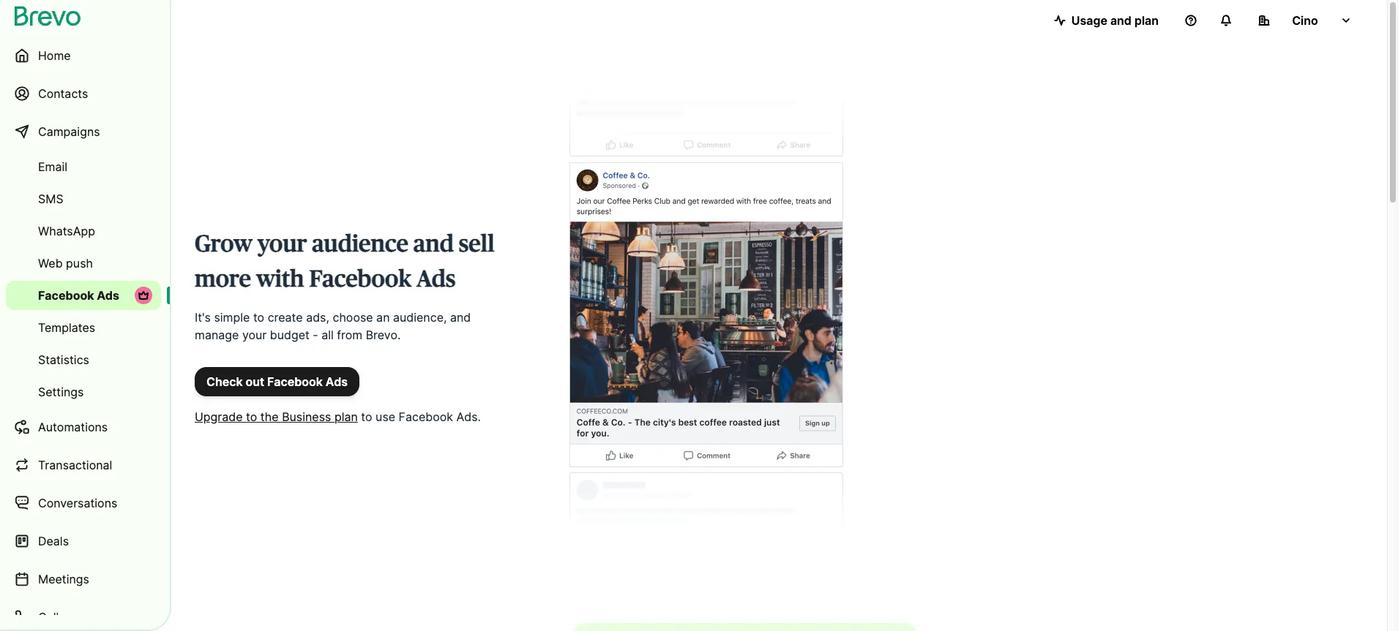 Task type: locate. For each thing, give the bounding box(es) containing it.
1 vertical spatial and
[[414, 233, 454, 256]]

with
[[256, 268, 304, 291]]

0 vertical spatial your
[[258, 233, 307, 256]]

upgrade to the business plan link
[[195, 410, 358, 425]]

campaigns
[[38, 124, 100, 139]]

facebook down audience
[[309, 268, 412, 291]]

grow your audience and sell more with facebook ads
[[195, 233, 495, 291]]

an
[[376, 311, 390, 325]]

web
[[38, 256, 63, 271]]

ads inside grow your audience and sell more with facebook ads
[[417, 268, 456, 291]]

contacts
[[38, 86, 88, 101]]

and inside grow your audience and sell more with facebook ads
[[414, 233, 454, 256]]

and right usage
[[1111, 13, 1132, 28]]

facebook
[[309, 268, 412, 291], [38, 289, 94, 303], [267, 375, 323, 390], [399, 410, 453, 425]]

2 horizontal spatial ads
[[417, 268, 456, 291]]

0 horizontal spatial ads
[[97, 289, 119, 303]]

calls link
[[6, 601, 161, 632]]

upgrade
[[195, 410, 243, 425]]

automations link
[[6, 410, 161, 445]]

it's
[[195, 311, 211, 325]]

ads
[[417, 268, 456, 291], [97, 289, 119, 303], [326, 375, 348, 390]]

-
[[313, 328, 318, 343]]

and left sell on the left
[[414, 233, 454, 256]]

ads left left___rvooi image
[[97, 289, 119, 303]]

whatsapp
[[38, 224, 95, 239]]

and right audience,
[[450, 311, 471, 325]]

all
[[322, 328, 334, 343]]

choose
[[333, 311, 373, 325]]

facebook up the business
[[267, 375, 323, 390]]

brevo.
[[366, 328, 401, 343]]

plan inside "button"
[[1135, 13, 1159, 28]]

1 vertical spatial your
[[242, 328, 267, 343]]

and inside it's simple to create ads, choose an audience, and manage your budget - all from brevo.
[[450, 311, 471, 325]]

facebook ads
[[38, 289, 119, 303]]

2 vertical spatial and
[[450, 311, 471, 325]]

meetings
[[38, 573, 89, 587]]

web push link
[[6, 249, 161, 278]]

check out facebook ads
[[207, 375, 348, 390]]

ads.
[[457, 410, 481, 425]]

out
[[246, 375, 264, 390]]

and
[[1111, 13, 1132, 28], [414, 233, 454, 256], [450, 311, 471, 325]]

1 horizontal spatial plan
[[1135, 13, 1159, 28]]

settings link
[[6, 378, 161, 407]]

0 vertical spatial and
[[1111, 13, 1132, 28]]

0 vertical spatial plan
[[1135, 13, 1159, 28]]

templates link
[[6, 313, 161, 343]]

check
[[207, 375, 243, 390]]

and inside "button"
[[1111, 13, 1132, 28]]

plan left use
[[335, 410, 358, 425]]

your
[[258, 233, 307, 256], [242, 328, 267, 343]]

home
[[38, 48, 71, 63]]

to
[[253, 311, 264, 325], [246, 410, 257, 425], [361, 410, 372, 425]]

cino
[[1293, 13, 1319, 28]]

ads up upgrade to the business plan to use facebook ads.
[[326, 375, 348, 390]]

plan right usage
[[1135, 13, 1159, 28]]

1 horizontal spatial ads
[[326, 375, 348, 390]]

it's simple to create ads, choose an audience, and manage your budget - all from brevo.
[[195, 311, 471, 343]]

contacts link
[[6, 76, 161, 111]]

your down simple
[[242, 328, 267, 343]]

plan
[[1135, 13, 1159, 28], [335, 410, 358, 425]]

0 horizontal spatial plan
[[335, 410, 358, 425]]

transactional link
[[6, 448, 161, 483]]

to left create
[[253, 311, 264, 325]]

deals
[[38, 535, 69, 549]]

business
[[282, 410, 331, 425]]

ads up audience,
[[417, 268, 456, 291]]

email link
[[6, 152, 161, 182]]

push
[[66, 256, 93, 271]]

your up with
[[258, 233, 307, 256]]

to inside it's simple to create ads, choose an audience, and manage your budget - all from brevo.
[[253, 311, 264, 325]]

ads inside button
[[326, 375, 348, 390]]



Task type: describe. For each thing, give the bounding box(es) containing it.
statistics link
[[6, 346, 161, 375]]

create
[[268, 311, 303, 325]]

more
[[195, 268, 251, 291]]

facebook inside button
[[267, 375, 323, 390]]

audience
[[312, 233, 409, 256]]

usage
[[1072, 13, 1108, 28]]

from
[[337, 328, 363, 343]]

automations
[[38, 420, 108, 435]]

upgrade to the business plan to use facebook ads.
[[195, 410, 481, 425]]

whatsapp link
[[6, 217, 161, 246]]

deals link
[[6, 524, 161, 559]]

use
[[376, 410, 396, 425]]

email
[[38, 160, 67, 174]]

check out facebook ads button
[[195, 368, 360, 397]]

manage
[[195, 328, 239, 343]]

conversations link
[[6, 486, 161, 521]]

budget
[[270, 328, 310, 343]]

your inside grow your audience and sell more with facebook ads
[[258, 233, 307, 256]]

sms link
[[6, 185, 161, 214]]

home link
[[6, 38, 161, 73]]

statistics
[[38, 353, 89, 368]]

to left the the
[[246, 410, 257, 425]]

sell
[[459, 233, 495, 256]]

conversations
[[38, 497, 117, 511]]

sms
[[38, 192, 63, 207]]

calls
[[38, 611, 65, 625]]

campaigns link
[[6, 114, 161, 149]]

to left use
[[361, 410, 372, 425]]

simple
[[214, 311, 250, 325]]

the
[[261, 410, 279, 425]]

facebook ads link
[[6, 281, 161, 311]]

1 vertical spatial plan
[[335, 410, 358, 425]]

cino button
[[1247, 6, 1364, 35]]

facebook inside grow your audience and sell more with facebook ads
[[309, 268, 412, 291]]

web push
[[38, 256, 93, 271]]

audience,
[[393, 311, 447, 325]]

usage and plan
[[1072, 13, 1159, 28]]

left___rvooi image
[[138, 290, 149, 302]]

grow
[[195, 233, 253, 256]]

facebook right use
[[399, 410, 453, 425]]

ads,
[[306, 311, 330, 325]]

usage and plan button
[[1043, 6, 1171, 35]]

settings
[[38, 385, 84, 400]]

your inside it's simple to create ads, choose an audience, and manage your budget - all from brevo.
[[242, 328, 267, 343]]

facebook up templates on the left bottom
[[38, 289, 94, 303]]

meetings link
[[6, 562, 161, 598]]

transactional
[[38, 458, 112, 473]]

templates
[[38, 321, 95, 335]]



Task type: vqa. For each thing, say whether or not it's contained in the screenshot.
2nd CUSTOM from the bottom
no



